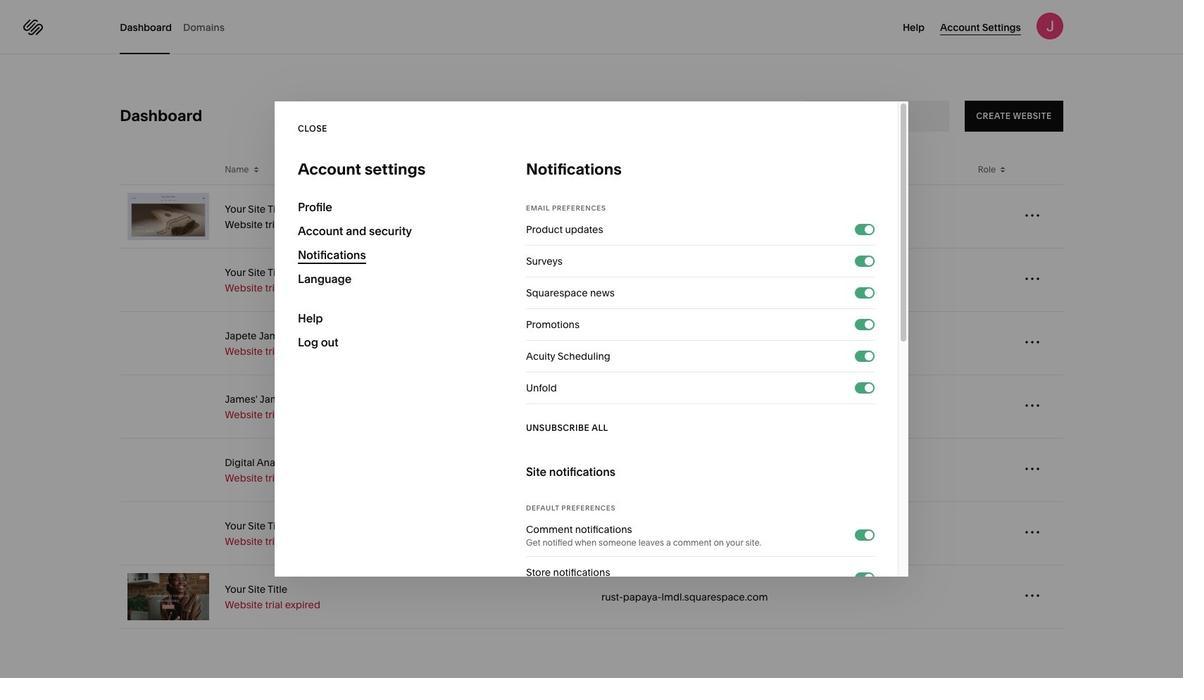 Task type: locate. For each thing, give the bounding box(es) containing it.
2 row from the top
[[120, 185, 1064, 249]]

cell
[[120, 249, 217, 311], [971, 249, 1017, 311], [120, 312, 217, 375], [971, 312, 1017, 375], [120, 376, 217, 438], [971, 376, 1017, 438], [120, 502, 217, 565], [971, 502, 1017, 565], [971, 566, 1017, 629]]

1 row from the top
[[120, 155, 1064, 185]]

1 column header from the left
[[120, 155, 217, 185]]

None checkbox
[[865, 225, 874, 234], [865, 257, 874, 266], [865, 289, 874, 297], [865, 225, 874, 234], [865, 257, 874, 266], [865, 289, 874, 297]]

column header
[[120, 155, 217, 185], [1017, 155, 1064, 185]]

1 horizontal spatial column header
[[1017, 155, 1064, 185]]

0 horizontal spatial column header
[[120, 155, 217, 185]]

row
[[120, 155, 1064, 185], [120, 185, 1064, 249], [120, 249, 1064, 312], [120, 312, 1064, 376], [120, 376, 1064, 439], [120, 439, 1064, 502], [120, 502, 1064, 566], [120, 566, 1064, 629]]

4 row from the top
[[120, 312, 1064, 376]]

row group
[[120, 185, 1064, 629]]

table
[[120, 155, 1064, 629]]

tab list
[[120, 0, 236, 54]]

8 row from the top
[[120, 566, 1064, 629]]



Task type: describe. For each thing, give the bounding box(es) containing it.
2 column header from the left
[[1017, 155, 1064, 185]]

Search field
[[835, 109, 919, 124]]

6 row from the top
[[120, 439, 1064, 502]]

7 row from the top
[[120, 502, 1064, 566]]

3 row from the top
[[120, 249, 1064, 312]]

5 row from the top
[[120, 376, 1064, 439]]



